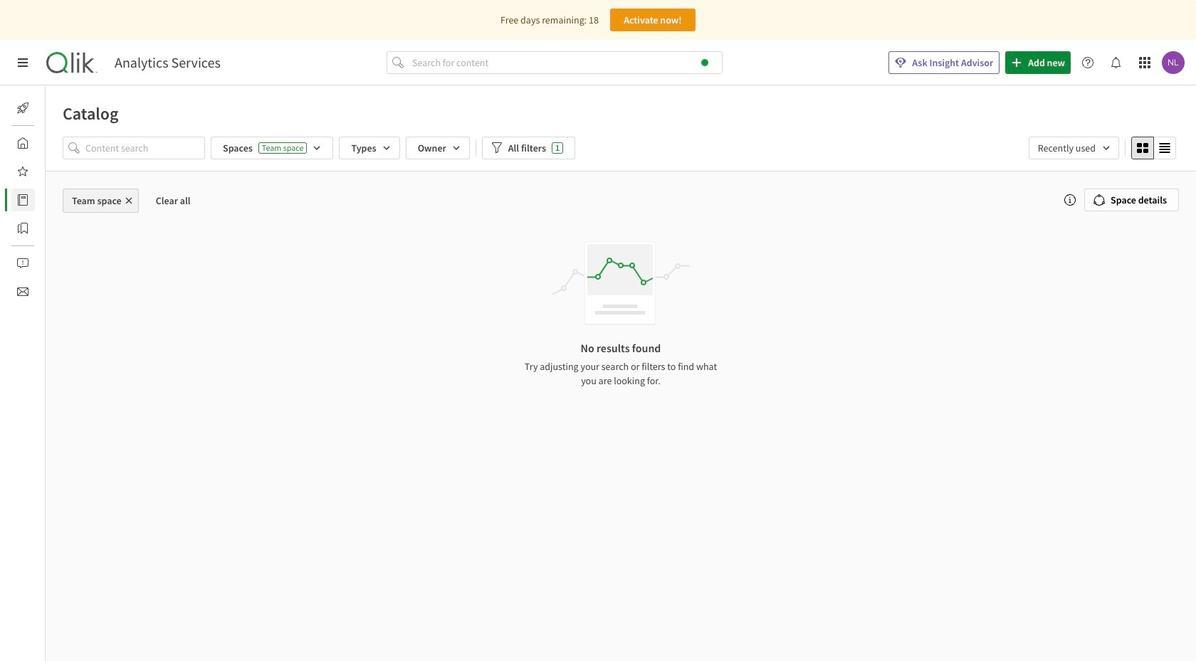 Task type: describe. For each thing, give the bounding box(es) containing it.
subscriptions image
[[17, 286, 28, 298]]

catalog image
[[17, 194, 28, 206]]

open sidebar menu image
[[17, 57, 28, 68]]



Task type: locate. For each thing, give the bounding box(es) containing it.
home image
[[17, 137, 28, 149]]

alerts image
[[17, 258, 28, 269]]

switch view group
[[1131, 137, 1176, 159]]

tile view image
[[1137, 142, 1148, 154]]

Search for content text field
[[409, 51, 723, 74]]

navigation pane element
[[0, 91, 46, 309]]

getting started image
[[17, 103, 28, 114]]

home badge image
[[701, 59, 708, 66]]

filters region
[[46, 134, 1196, 171]]

analytics services element
[[115, 54, 221, 71]]

None field
[[1029, 137, 1119, 159]]

none field inside filters region
[[1029, 137, 1119, 159]]

list view image
[[1159, 142, 1171, 154]]

collections image
[[17, 223, 28, 234]]

noah lott image
[[1162, 51, 1185, 74]]

Content search text field
[[85, 137, 205, 159]]

favorites image
[[17, 166, 28, 177]]



Task type: vqa. For each thing, say whether or not it's contained in the screenshot.
Push notifications in Qlik Sense Mobile icon
no



